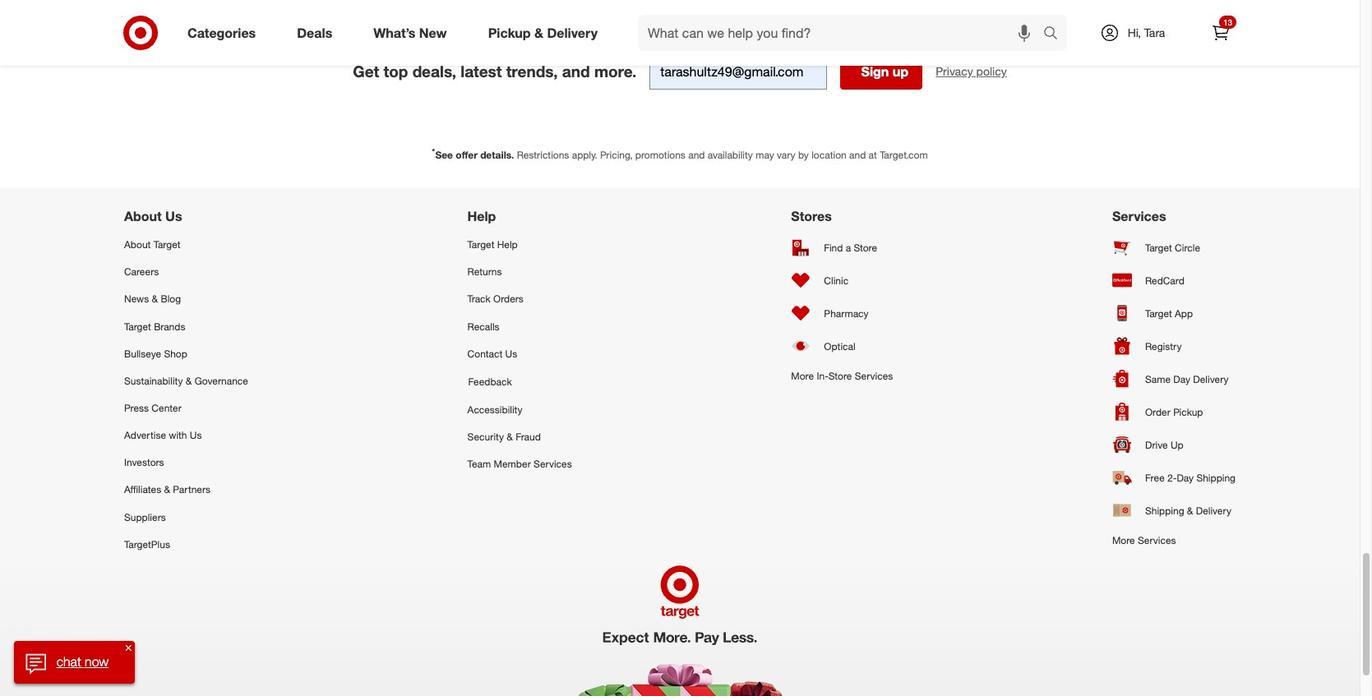 Task type: describe. For each thing, give the bounding box(es) containing it.
more in-store services link
[[791, 363, 893, 390]]

may
[[756, 149, 774, 161]]

more services
[[1112, 534, 1176, 547]]

returns
[[467, 266, 502, 278]]

free 2-day shipping
[[1145, 472, 1236, 484]]

see
[[435, 149, 453, 161]]

0 horizontal spatial help
[[467, 208, 496, 225]]

feedback
[[468, 376, 512, 388]]

* see offer details. restrictions apply. pricing, promotions and availability may vary by location and at target.com
[[432, 146, 928, 161]]

target for target circle
[[1145, 241, 1172, 254]]

& for sustainability
[[186, 375, 192, 387]]

102000506118091
[[710, 2, 806, 16]]

What can we help you find? suggestions appear below search field
[[638, 15, 1047, 51]]

partners
[[173, 484, 210, 496]]

latest
[[461, 62, 502, 81]]

bullseye shop link
[[124, 340, 248, 367]]

later.
[[699, 609, 724, 623]]

optical
[[824, 340, 855, 352]]

free 2-day shipping link
[[1112, 461, 1236, 494]]

target circle
[[1145, 241, 1200, 254]]

& for security
[[507, 431, 513, 443]]

from
[[620, 609, 644, 623]]

shop safely at target
[[547, 2, 655, 16]]

sustainability & governance link
[[124, 367, 248, 395]]

deals link
[[283, 15, 353, 51]]

contact
[[467, 347, 503, 360]]

center
[[152, 402, 181, 414]]

feedback button
[[467, 367, 572, 396]]

& for pickup
[[534, 24, 543, 41]]

fraud
[[516, 431, 541, 443]]

target: expect more. pay less. image
[[449, 558, 911, 696]]

store for a
[[854, 241, 877, 254]]

affiliates & partners link
[[124, 476, 248, 504]]

targetplus
[[124, 538, 170, 551]]

delivery for shipping & delivery
[[1196, 504, 1231, 517]]

2-
[[1167, 472, 1177, 484]]

find a store link
[[791, 231, 893, 264]]

chat now
[[56, 654, 109, 670]]

a
[[846, 241, 851, 254]]

about target link
[[124, 231, 248, 258]]

careers link
[[124, 258, 248, 286]]

store for in-
[[829, 370, 852, 382]]

vary
[[777, 149, 795, 161]]

& for news
[[152, 293, 158, 305]]

policy
[[976, 64, 1007, 78]]

news & blog link
[[124, 286, 248, 313]]

up
[[1171, 439, 1184, 451]]

1 horizontal spatial and
[[688, 149, 705, 161]]

drive
[[1145, 439, 1168, 451]]

services down optical link
[[855, 370, 893, 382]]

security & fraud
[[467, 431, 541, 443]]

team member services
[[467, 458, 572, 470]]

target for target help
[[467, 239, 494, 251]]

pickup & delivery
[[488, 24, 598, 41]]

press center
[[124, 402, 181, 414]]

promotions
[[635, 149, 685, 161]]

news & blog
[[124, 293, 181, 305]]

free
[[1145, 472, 1165, 484]]

0 horizontal spatial and
[[562, 62, 590, 81]]

up
[[893, 63, 908, 80]]

& for affiliates
[[164, 484, 170, 496]]

track orders
[[467, 293, 524, 305]]

& for shipping
[[1187, 504, 1193, 517]]

✕ button
[[122, 641, 135, 654]]

member
[[494, 458, 531, 470]]

redcard
[[1145, 274, 1184, 287]]

security & fraud link
[[467, 423, 572, 451]]

13
[[1223, 17, 1232, 27]]

circle
[[1175, 241, 1200, 254]]

target app
[[1145, 307, 1193, 319]]

shipping & delivery link
[[1112, 494, 1236, 527]]

advertise with us link
[[124, 422, 248, 449]]

optical link
[[791, 330, 893, 363]]

target for target app
[[1145, 307, 1172, 319]]

drive up link
[[1112, 428, 1236, 461]]

search button
[[1036, 15, 1075, 54]]

safely
[[577, 2, 607, 16]]

chat
[[56, 654, 81, 670]]

about target
[[124, 239, 180, 251]]

1 vertical spatial pickup
[[1173, 406, 1203, 418]]

more for more in-store services
[[791, 370, 814, 382]]

what's new link
[[359, 15, 467, 51]]

drive up
[[1145, 439, 1184, 451]]

find a store
[[824, 241, 877, 254]]

0 vertical spatial day
[[1173, 373, 1190, 385]]

brands
[[154, 320, 185, 333]]

sustainability
[[124, 375, 183, 387]]

suppliers
[[124, 511, 166, 523]]

target help link
[[467, 231, 572, 258]]

about for about target
[[124, 239, 151, 251]]

same day delivery link
[[1112, 363, 1236, 396]]

suppliers link
[[124, 504, 248, 531]]

team
[[467, 458, 491, 470]]

delivery for same day delivery
[[1193, 373, 1229, 385]]

targetplus link
[[124, 531, 248, 558]]



Task type: vqa. For each thing, say whether or not it's contained in the screenshot.
Add to cart associated with $0.58
no



Task type: locate. For each thing, give the bounding box(es) containing it.
us for contact us
[[505, 347, 517, 360]]

shop inside "link"
[[164, 347, 187, 360]]

shipping
[[1196, 472, 1236, 484], [1145, 504, 1184, 517]]

0 horizontal spatial at
[[610, 2, 620, 16]]

registry
[[1145, 340, 1182, 352]]

0 horizontal spatial store
[[829, 370, 852, 382]]

what's
[[373, 24, 415, 41]]

accessibility
[[467, 404, 522, 416]]

bullseye
[[124, 347, 161, 360]]

sustainability & governance
[[124, 375, 248, 387]]

about inside about target link
[[124, 239, 151, 251]]

track orders link
[[467, 286, 572, 313]]

orders
[[493, 293, 524, 305]]

sign up button
[[840, 53, 923, 90]]

us
[[165, 208, 182, 225], [505, 347, 517, 360], [190, 429, 202, 442]]

13 link
[[1203, 15, 1239, 51]]

governance
[[195, 375, 248, 387]]

1 horizontal spatial store
[[854, 241, 877, 254]]

at right safely
[[610, 2, 620, 16]]

pricing,
[[600, 149, 633, 161]]

& right affiliates
[[164, 484, 170, 496]]

0 horizontal spatial shop
[[164, 347, 187, 360]]

0 vertical spatial more
[[791, 370, 814, 382]]

us right with
[[190, 429, 202, 442]]

1 horizontal spatial help
[[497, 239, 518, 251]]

more for more services
[[1112, 534, 1135, 547]]

about up careers
[[124, 239, 151, 251]]

by
[[798, 149, 809, 161]]

1 horizontal spatial pickup
[[1173, 406, 1203, 418]]

pharmacy link
[[791, 297, 893, 330]]

app
[[1175, 307, 1193, 319]]

at inside * see offer details. restrictions apply. pricing, promotions and availability may vary by location and at target.com
[[869, 149, 877, 161]]

apply.
[[572, 149, 597, 161]]

saved
[[647, 609, 679, 623]]

1 vertical spatial shop
[[164, 347, 187, 360]]

& down 'bullseye shop' "link"
[[186, 375, 192, 387]]

chat now dialog
[[14, 641, 135, 684]]

more down shipping & delivery link
[[1112, 534, 1135, 547]]

help up returns link
[[497, 239, 518, 251]]

for
[[682, 609, 696, 623]]

target left circle
[[1145, 241, 1172, 254]]

target down about us
[[153, 239, 180, 251]]

availability
[[708, 149, 753, 161]]

blog
[[161, 293, 181, 305]]

shipping & delivery
[[1145, 504, 1231, 517]]

about up about target at the left
[[124, 208, 162, 225]]

accessibility link
[[467, 396, 572, 423]]

0 vertical spatial delivery
[[547, 24, 598, 41]]

more left in- at the bottom right
[[791, 370, 814, 382]]

1 horizontal spatial at
[[869, 149, 877, 161]]

1 vertical spatial about
[[124, 239, 151, 251]]

us up about target link
[[165, 208, 182, 225]]

target down news
[[124, 320, 151, 333]]

None text field
[[650, 53, 827, 90]]

✕
[[125, 643, 131, 653]]

get
[[353, 62, 379, 81]]

1 about from the top
[[124, 208, 162, 225]]

1 horizontal spatial shop
[[547, 2, 574, 16]]

in-
[[817, 370, 829, 382]]

0 vertical spatial at
[[610, 2, 620, 16]]

1 horizontal spatial us
[[190, 429, 202, 442]]

target up returns
[[467, 239, 494, 251]]

with
[[169, 429, 187, 442]]

0 vertical spatial us
[[165, 208, 182, 225]]

shop
[[547, 2, 574, 16], [164, 347, 187, 360]]

categories
[[187, 24, 256, 41]]

2 horizontal spatial and
[[849, 149, 866, 161]]

0 vertical spatial shipping
[[1196, 472, 1236, 484]]

1 vertical spatial us
[[505, 347, 517, 360]]

target left cart
[[623, 2, 655, 16]]

and left more. on the top left of page
[[562, 62, 590, 81]]

removed
[[572, 609, 617, 623]]

pickup
[[488, 24, 531, 41], [1173, 406, 1203, 418]]

1 vertical spatial delivery
[[1193, 373, 1229, 385]]

privacy policy link
[[936, 63, 1007, 80]]

order pickup link
[[1112, 396, 1236, 428]]

0 vertical spatial help
[[467, 208, 496, 225]]

and left availability
[[688, 149, 705, 161]]

0 horizontal spatial shipping
[[1145, 504, 1184, 517]]

more services link
[[1112, 527, 1236, 554]]

at
[[610, 2, 620, 16], [869, 149, 877, 161]]

0 vertical spatial store
[[854, 241, 877, 254]]

order pickup
[[1145, 406, 1203, 418]]

target left app
[[1145, 307, 1172, 319]]

services down fraud
[[534, 458, 572, 470]]

target.com
[[880, 149, 928, 161]]

1 horizontal spatial more
[[1112, 534, 1135, 547]]

us right contact
[[505, 347, 517, 360]]

& left blog
[[152, 293, 158, 305]]

registry link
[[1112, 330, 1236, 363]]

help up target help
[[467, 208, 496, 225]]

0 vertical spatial shop
[[547, 2, 574, 16]]

us for about us
[[165, 208, 182, 225]]

new
[[419, 24, 447, 41]]

at left target.com
[[869, 149, 877, 161]]

pickup up the get top deals, latest trends, and more.
[[488, 24, 531, 41]]

1 vertical spatial at
[[869, 149, 877, 161]]

1 horizontal spatial shipping
[[1196, 472, 1236, 484]]

delivery up order pickup
[[1193, 373, 1229, 385]]

& down free 2-day shipping
[[1187, 504, 1193, 517]]

contact us link
[[467, 340, 572, 367]]

target for target brands
[[124, 320, 151, 333]]

& up trends, at the top of page
[[534, 24, 543, 41]]

target app link
[[1112, 297, 1236, 330]]

investors link
[[124, 449, 248, 476]]

pickup right order
[[1173, 406, 1203, 418]]

services down shipping & delivery link
[[1138, 534, 1176, 547]]

2 vertical spatial us
[[190, 429, 202, 442]]

1 vertical spatial shipping
[[1145, 504, 1184, 517]]

stores
[[791, 208, 832, 225]]

0 vertical spatial pickup
[[488, 24, 531, 41]]

now
[[85, 654, 109, 670]]

item removed from saved for later.
[[546, 609, 724, 623]]

tara
[[1144, 25, 1165, 39]]

store down optical link
[[829, 370, 852, 382]]

recalls
[[467, 320, 499, 333]]

delivery for pickup & delivery
[[547, 24, 598, 41]]

advertise with us
[[124, 429, 202, 442]]

day right same
[[1173, 373, 1190, 385]]

recalls link
[[467, 313, 572, 340]]

day right free
[[1177, 472, 1194, 484]]

store right a
[[854, 241, 877, 254]]

location
[[811, 149, 846, 161]]

and right the location
[[849, 149, 866, 161]]

1 vertical spatial day
[[1177, 472, 1194, 484]]

redcard link
[[1112, 264, 1236, 297]]

clinic link
[[791, 264, 893, 297]]

restrictions
[[517, 149, 569, 161]]

0 horizontal spatial pickup
[[488, 24, 531, 41]]

2 horizontal spatial us
[[505, 347, 517, 360]]

delivery down free 2-day shipping
[[1196, 504, 1231, 517]]

advertise
[[124, 429, 166, 442]]

shipping up more services link on the right of the page
[[1145, 504, 1184, 517]]

more.
[[594, 62, 636, 81]]

get top deals, latest trends, and more.
[[353, 62, 636, 81]]

0 horizontal spatial more
[[791, 370, 814, 382]]

and
[[562, 62, 590, 81], [688, 149, 705, 161], [849, 149, 866, 161]]

shipping up "shipping & delivery"
[[1196, 472, 1236, 484]]

0 vertical spatial about
[[124, 208, 162, 225]]

2 vertical spatial delivery
[[1196, 504, 1231, 517]]

services up target circle
[[1112, 208, 1166, 225]]

shop up pickup & delivery
[[547, 2, 574, 16]]

shop down brands
[[164, 347, 187, 360]]

chat now button
[[14, 641, 135, 684]]

delivery down safely
[[547, 24, 598, 41]]

about for about us
[[124, 208, 162, 225]]

details.
[[480, 149, 514, 161]]

target brands
[[124, 320, 185, 333]]

contact us
[[467, 347, 517, 360]]

1 vertical spatial help
[[497, 239, 518, 251]]

privacy
[[936, 64, 973, 78]]

press center link
[[124, 395, 248, 422]]

same
[[1145, 373, 1171, 385]]

cart # 102000506118091
[[674, 2, 806, 16]]

returns link
[[467, 258, 572, 286]]

offer
[[456, 149, 477, 161]]

0 horizontal spatial us
[[165, 208, 182, 225]]

2 about from the top
[[124, 239, 151, 251]]

1 vertical spatial store
[[829, 370, 852, 382]]

sign
[[861, 63, 889, 80]]

& left fraud
[[507, 431, 513, 443]]

investors
[[124, 456, 164, 469]]

1 vertical spatial more
[[1112, 534, 1135, 547]]

hi, tara
[[1128, 25, 1165, 39]]

target help
[[467, 239, 518, 251]]



